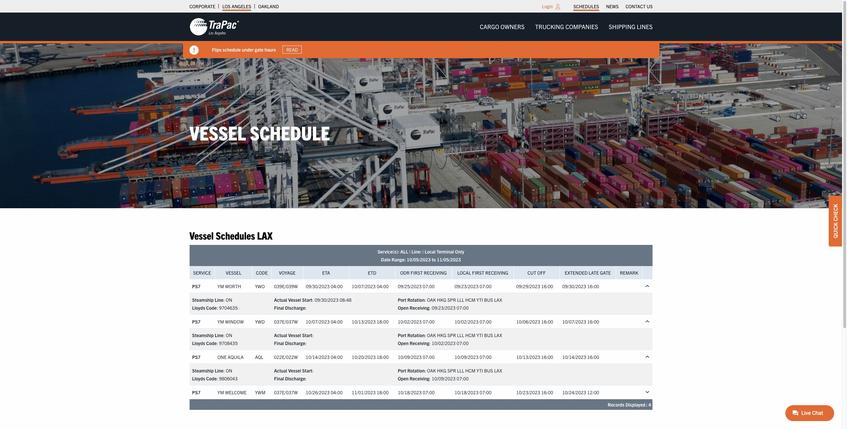 Task type: locate. For each thing, give the bounding box(es) containing it.
1 vertical spatial line
[[215, 333, 223, 339]]

10/14/2023
[[306, 354, 330, 360], [562, 354, 586, 360]]

on up 9708435 at the left bottom of the page
[[226, 333, 232, 339]]

spr inside port rotation : oak hkg spr lll hcm yti bus lax open receiving : 10/09/2023 07:00
[[447, 368, 456, 374]]

2 vertical spatial actual
[[274, 368, 287, 374]]

0 vertical spatial schedules
[[573, 3, 599, 9]]

3 ps7 from the top
[[192, 354, 200, 360]]

rotation for : 09/23/2023 07:00
[[407, 297, 425, 303]]

spr down 09/23/2023 07:00
[[447, 297, 456, 303]]

los angeles link
[[222, 2, 251, 11]]

hkg inside port rotation : oak hkg spr lll hcm yti bus lax open receiving : 09/23/2023 07:00
[[437, 297, 446, 303]]

0 horizontal spatial first
[[411, 270, 423, 276]]

on up 9806043
[[226, 368, 232, 374]]

code left 9708435 at the left bottom of the page
[[206, 341, 217, 347]]

start inside actual vessel start : 09/30/2023 08:48 final discharge :
[[302, 297, 312, 303]]

16:00 for 10/14/2023 16:00
[[587, 354, 599, 360]]

0 vertical spatial ym
[[217, 284, 224, 289]]

final up 022e/022w
[[274, 341, 284, 347]]

menu bar down the light image
[[475, 20, 658, 33]]

on up 9704635
[[226, 297, 232, 303]]

ps7 down steamship line : on lloyds code : 9704635
[[192, 319, 200, 325]]

1 vertical spatial rotation
[[407, 333, 425, 339]]

actual for steamship line : on lloyds code : 9806043
[[274, 368, 287, 374]]

spr inside port rotation : oak hkg spr lll hcm yti bus lax open receiving : 09/23/2023 07:00
[[447, 297, 456, 303]]

3 yti from the top
[[477, 368, 483, 374]]

1 vertical spatial steamship
[[192, 333, 214, 339]]

|
[[409, 249, 410, 255], [422, 249, 424, 255]]

2 vertical spatial hkg
[[437, 368, 446, 374]]

code
[[256, 270, 268, 276], [206, 305, 217, 311], [206, 341, 217, 347], [206, 376, 217, 382]]

10/24/2023
[[562, 390, 586, 396]]

1 horizontal spatial 10/02/2023 07:00
[[455, 319, 492, 325]]

bus
[[484, 297, 493, 303], [484, 333, 493, 339], [484, 368, 493, 374]]

09/23/2023 up port rotation : oak hkg spr lll hcm yti bus lax open receiving : 10/02/2023 07:00
[[432, 305, 456, 311]]

2 18:00 from the top
[[377, 354, 389, 360]]

line
[[215, 297, 223, 303], [215, 333, 223, 339], [215, 368, 223, 374]]

rotation for : 10/02/2023 07:00
[[407, 333, 425, 339]]

steamship inside steamship line : on lloyds code : 9708435
[[192, 333, 214, 339]]

09/29/2023 16:00
[[516, 284, 553, 289]]

contact
[[626, 3, 646, 9]]

16:00 for 09/30/2023 16:00
[[587, 284, 599, 289]]

line up 9708435 at the left bottom of the page
[[215, 333, 223, 339]]

final
[[274, 305, 284, 311], [274, 341, 284, 347], [274, 376, 284, 382]]

on for steamship line : on lloyds code : 9806043
[[226, 368, 232, 374]]

037e/037w right the ywm
[[274, 390, 298, 396]]

1 rotation from the top
[[407, 297, 425, 303]]

1 037e/037w from the top
[[274, 319, 298, 325]]

3 final from the top
[[274, 376, 284, 382]]

final down 039e/039w
[[274, 305, 284, 311]]

1 horizontal spatial 10/13/2023
[[516, 354, 540, 360]]

1 vertical spatial lll
[[457, 333, 464, 339]]

1 vertical spatial oak
[[427, 333, 436, 339]]

3 ym from the top
[[217, 390, 224, 396]]

3 steamship from the top
[[192, 368, 214, 374]]

04:00 for 10/20/2023 18:00
[[331, 354, 343, 360]]

oak inside port rotation : oak hkg spr lll hcm yti bus lax open receiving : 10/02/2023 07:00
[[427, 333, 436, 339]]

oak inside port rotation : oak hkg spr lll hcm yti bus lax open receiving : 09/23/2023 07:00
[[427, 297, 436, 303]]

discharge down 022e/022w
[[285, 376, 305, 382]]

1 vertical spatial menu bar
[[475, 20, 658, 33]]

2 oak from the top
[[427, 333, 436, 339]]

service
[[193, 270, 211, 276]]

ym
[[217, 284, 224, 289], [217, 319, 224, 325], [217, 390, 224, 396]]

actual inside actual vessel start : 09/30/2023 08:48 final discharge :
[[274, 297, 287, 303]]

2 hcm from the top
[[465, 333, 475, 339]]

1 on from the top
[[226, 297, 232, 303]]

4
[[649, 402, 651, 408]]

3 oak from the top
[[427, 368, 436, 374]]

lloyds inside steamship line : on lloyds code : 9704635
[[192, 305, 205, 311]]

spr down port rotation : oak hkg spr lll hcm yti bus lax open receiving : 10/02/2023 07:00
[[447, 368, 456, 374]]

2 ps7 from the top
[[192, 319, 200, 325]]

lll
[[457, 297, 464, 303], [457, 333, 464, 339], [457, 368, 464, 374]]

0 horizontal spatial 10/14/2023
[[306, 354, 330, 360]]

0 vertical spatial lll
[[457, 297, 464, 303]]

actual down 022e/022w
[[274, 368, 287, 374]]

0 horizontal spatial |
[[409, 249, 410, 255]]

vessel schedules lax
[[189, 229, 273, 242]]

1 vertical spatial ym
[[217, 319, 224, 325]]

code for steamship line : on lloyds code : 9806043
[[206, 376, 217, 382]]

2 start from the top
[[302, 333, 312, 339]]

2 vertical spatial line
[[215, 368, 223, 374]]

10/05/2023
[[407, 257, 431, 263]]

2 on from the top
[[226, 333, 232, 339]]

04:00
[[331, 284, 343, 289], [377, 284, 389, 289], [331, 319, 343, 325], [331, 354, 343, 360], [331, 390, 343, 396]]

0 horizontal spatial 10/18/2023 07:00
[[398, 390, 435, 396]]

ym left 'welcome'
[[217, 390, 224, 396]]

3 rotation from the top
[[407, 368, 425, 374]]

1 horizontal spatial 10/18/2023
[[455, 390, 479, 396]]

0 vertical spatial hkg
[[437, 297, 446, 303]]

1 vertical spatial actual
[[274, 333, 287, 339]]

rotation inside port rotation : oak hkg spr lll hcm yti bus lax open receiving : 10/02/2023 07:00
[[407, 333, 425, 339]]

port rotation : oak hkg spr lll hcm yti bus lax open receiving : 10/02/2023 07:00
[[398, 333, 502, 347]]

0 vertical spatial actual
[[274, 297, 287, 303]]

bus inside port rotation : oak hkg spr lll hcm yti bus lax open receiving : 09/23/2023 07:00
[[484, 297, 493, 303]]

1 actual from the top
[[274, 297, 287, 303]]

1 ps7 from the top
[[192, 284, 200, 289]]

1 vertical spatial 037e/037w
[[274, 390, 298, 396]]

3 spr from the top
[[447, 368, 456, 374]]

lloyds left 9704635
[[192, 305, 205, 311]]

date
[[381, 257, 391, 263]]

2 vertical spatial start
[[302, 368, 312, 374]]

discharge for steamship line : on lloyds code : 9708435
[[285, 341, 305, 347]]

1 horizontal spatial |
[[422, 249, 424, 255]]

1 discharge from the top
[[285, 305, 305, 311]]

extended
[[565, 270, 588, 276]]

09/30/2023 down 09/30/2023 04:00
[[315, 297, 338, 303]]

2 actual from the top
[[274, 333, 287, 339]]

line inside steamship line : on lloyds code : 9806043
[[215, 368, 223, 374]]

2 actual vessel start : final discharge : from the top
[[274, 368, 314, 382]]

oak for 10/02/2023
[[427, 333, 436, 339]]

0 vertical spatial actual vessel start : final discharge :
[[274, 333, 314, 347]]

16:00 for 09/29/2023 16:00
[[541, 284, 553, 289]]

1 vertical spatial final
[[274, 341, 284, 347]]

09/23/2023 inside port rotation : oak hkg spr lll hcm yti bus lax open receiving : 09/23/2023 07:00
[[432, 305, 456, 311]]

2 vertical spatial ym
[[217, 390, 224, 396]]

10/06/2023
[[516, 319, 540, 325]]

1 yti from the top
[[477, 297, 483, 303]]

1 lloyds from the top
[[192, 305, 205, 311]]

2 open from the top
[[398, 341, 409, 347]]

3 discharge from the top
[[285, 376, 305, 382]]

04:00 for 10/13/2023 18:00
[[331, 319, 343, 325]]

start up '10/14/2023 04:00'
[[302, 333, 312, 339]]

vessel
[[189, 120, 246, 144], [189, 229, 214, 242], [226, 270, 241, 276], [288, 297, 301, 303], [288, 333, 301, 339], [288, 368, 301, 374]]

18:00
[[377, 319, 389, 325], [377, 354, 389, 360], [377, 390, 389, 396]]

ywo
[[255, 284, 265, 289]]

2 vertical spatial bus
[[484, 368, 493, 374]]

09/30/2023 down eta
[[306, 284, 330, 289]]

lll inside port rotation : oak hkg spr lll hcm yti bus lax open receiving : 09/23/2023 07:00
[[457, 297, 464, 303]]

menu bar
[[570, 2, 656, 11], [475, 20, 658, 33]]

actual vessel start : final discharge : for : 9708435
[[274, 333, 314, 347]]

ps7
[[192, 284, 200, 289], [192, 319, 200, 325], [192, 354, 200, 360], [192, 390, 200, 396]]

2 vertical spatial yti
[[477, 368, 483, 374]]

ym welcome
[[217, 390, 247, 396]]

04:00 up the 08:48 at the left of page
[[331, 284, 343, 289]]

gate
[[600, 270, 611, 276]]

037e/037w
[[274, 319, 298, 325], [274, 390, 298, 396]]

banner containing cargo owners
[[0, 13, 847, 58]]

09/30/2023 down extended
[[562, 284, 586, 289]]

1 horizontal spatial 10/14/2023
[[562, 354, 586, 360]]

solid image
[[189, 46, 199, 55]]

lloyds left 9708435 at the left bottom of the page
[[192, 341, 205, 347]]

2 ym from the top
[[217, 319, 224, 325]]

ym left worth
[[217, 284, 224, 289]]

1 steamship from the top
[[192, 297, 214, 303]]

0 vertical spatial oak
[[427, 297, 436, 303]]

1 vertical spatial lloyds
[[192, 341, 205, 347]]

news link
[[606, 2, 619, 11]]

10/14/2023 for 10/14/2023 04:00
[[306, 354, 330, 360]]

remark
[[620, 270, 638, 276]]

open for port rotation : oak hkg spr lll hcm yti bus lax open receiving : 10/02/2023 07:00
[[398, 341, 409, 347]]

on for steamship line : on lloyds code : 9704635
[[226, 297, 232, 303]]

los
[[222, 3, 231, 9]]

0 vertical spatial start
[[302, 297, 312, 303]]

ps7 up steamship line : on lloyds code : 9806043
[[192, 354, 200, 360]]

lax inside port rotation : oak hkg spr lll hcm yti bus lax open receiving : 10/02/2023 07:00
[[494, 333, 502, 339]]

line up 9704635
[[215, 297, 223, 303]]

ps7 for ym welcome
[[192, 390, 200, 396]]

open inside port rotation : oak hkg spr lll hcm yti bus lax open receiving : 10/02/2023 07:00
[[398, 341, 409, 347]]

2 port from the top
[[398, 333, 406, 339]]

lloyds for steamship line : on lloyds code : 9704635
[[192, 305, 205, 311]]

discharge up 022e/022w
[[285, 341, 305, 347]]

line for 9806043
[[215, 368, 223, 374]]

yti inside port rotation : oak hkg spr lll hcm yti bus lax open receiving : 10/02/2023 07:00
[[477, 333, 483, 339]]

check
[[832, 204, 839, 221]]

menu bar up shipping
[[570, 2, 656, 11]]

0 vertical spatial line
[[215, 297, 223, 303]]

schedule
[[223, 47, 241, 52]]

ps7 for ym window
[[192, 319, 200, 325]]

quick check
[[832, 204, 839, 239]]

2 10/09/2023 07:00 from the left
[[455, 354, 492, 360]]

2 037e/037w from the top
[[274, 390, 298, 396]]

0 horizontal spatial 10/09/2023 07:00
[[398, 354, 435, 360]]

code inside steamship line : on lloyds code : 9806043
[[206, 376, 217, 382]]

0 vertical spatial 10/07/2023 04:00
[[352, 284, 389, 289]]

1 10/14/2023 from the left
[[306, 354, 330, 360]]

2 vertical spatial open
[[398, 376, 409, 382]]

ywd
[[255, 319, 265, 325]]

steamship inside steamship line : on lloyds code : 9806043
[[192, 368, 214, 374]]

actual vessel start : final discharge : up 022e/022w
[[274, 333, 314, 347]]

hcm inside port rotation : oak hkg spr lll hcm yti bus lax open receiving : 10/09/2023 07:00
[[465, 368, 475, 374]]

steamship
[[192, 297, 214, 303], [192, 333, 214, 339], [192, 368, 214, 374]]

cut off
[[528, 270, 546, 276]]

2 vertical spatial steamship
[[192, 368, 214, 374]]

16:00
[[541, 284, 553, 289], [587, 284, 599, 289], [541, 319, 553, 325], [587, 319, 599, 325], [541, 354, 553, 360], [587, 354, 599, 360], [541, 390, 553, 396]]

terminal
[[437, 249, 454, 255]]

0 vertical spatial yti
[[477, 297, 483, 303]]

lines
[[637, 23, 653, 30]]

2 lloyds from the top
[[192, 341, 205, 347]]

039e/039w
[[274, 284, 298, 289]]

steamship line : on lloyds code : 9806043
[[192, 368, 238, 382]]

hkg down port rotation : oak hkg spr lll hcm yti bus lax open receiving : 10/02/2023 07:00
[[437, 368, 446, 374]]

0 vertical spatial 10/13/2023
[[352, 319, 376, 325]]

2 10/14/2023 from the left
[[562, 354, 586, 360]]

bus inside port rotation : oak hkg spr lll hcm yti bus lax open receiving : 10/02/2023 07:00
[[484, 333, 493, 339]]

3 bus from the top
[[484, 368, 493, 374]]

spr inside port rotation : oak hkg spr lll hcm yti bus lax open receiving : 10/02/2023 07:00
[[447, 333, 456, 339]]

1 vertical spatial yti
[[477, 333, 483, 339]]

2 steamship from the top
[[192, 333, 214, 339]]

0 horizontal spatial 10/13/2023
[[352, 319, 376, 325]]

yti for : 10/09/2023 07:00
[[477, 368, 483, 374]]

lax for port rotation : oak hkg spr lll hcm yti bus lax open receiving : 10/09/2023 07:00
[[494, 368, 502, 374]]

0 vertical spatial hcm
[[465, 297, 475, 303]]

3 18:00 from the top
[[377, 390, 389, 396]]

09/23/2023 down local first receiving
[[455, 284, 479, 289]]

10/02/2023 07:00
[[398, 319, 435, 325], [455, 319, 492, 325]]

owners
[[501, 23, 525, 30]]

4 ps7 from the top
[[192, 390, 200, 396]]

2 hkg from the top
[[437, 333, 446, 339]]

first
[[411, 270, 423, 276], [472, 270, 484, 276]]

steamship for steamship line : on lloyds code : 9806043
[[192, 368, 214, 374]]

lax
[[257, 229, 273, 242], [494, 297, 502, 303], [494, 333, 502, 339], [494, 368, 502, 374]]

port inside port rotation : oak hkg spr lll hcm yti bus lax open receiving : 09/23/2023 07:00
[[398, 297, 406, 303]]

on inside steamship line : on lloyds code : 9806043
[[226, 368, 232, 374]]

0 vertical spatial port
[[398, 297, 406, 303]]

10/02/2023 inside port rotation : oak hkg spr lll hcm yti bus lax open receiving : 10/02/2023 07:00
[[432, 341, 456, 347]]

3 open from the top
[[398, 376, 409, 382]]

3 hkg from the top
[[437, 368, 446, 374]]

1 horizontal spatial 10/09/2023 07:00
[[455, 354, 492, 360]]

10/20/2023 18:00
[[352, 354, 389, 360]]

09/25/2023
[[398, 284, 422, 289]]

0 vertical spatial discharge
[[285, 305, 305, 311]]

1 line from the top
[[215, 297, 223, 303]]

2 first from the left
[[472, 270, 484, 276]]

1 hkg from the top
[[437, 297, 446, 303]]

on inside steamship line : on lloyds code : 9704635
[[226, 297, 232, 303]]

lloyds left 9806043
[[192, 376, 205, 382]]

actual vessel start : final discharge : down 022e/022w
[[274, 368, 314, 382]]

local up 09/23/2023 07:00
[[457, 270, 471, 276]]

0 vertical spatial lloyds
[[192, 305, 205, 311]]

0 horizontal spatial 10/07/2023
[[306, 319, 330, 325]]

04:00 down the 08:48 at the left of page
[[331, 319, 343, 325]]

1 18:00 from the top
[[377, 319, 389, 325]]

2 vertical spatial spr
[[447, 368, 456, 374]]

yti
[[477, 297, 483, 303], [477, 333, 483, 339], [477, 368, 483, 374]]

10/07/2023
[[352, 284, 376, 289], [306, 319, 330, 325], [562, 319, 586, 325]]

read link
[[283, 46, 302, 54]]

1 ym from the top
[[217, 284, 224, 289]]

code for steamship line : on lloyds code : 9704635
[[206, 305, 217, 311]]

code up ywo
[[256, 270, 268, 276]]

local
[[425, 249, 436, 255], [457, 270, 471, 276]]

actual up 022e/022w
[[274, 333, 287, 339]]

1 vertical spatial bus
[[484, 333, 493, 339]]

yti inside port rotation : oak hkg spr lll hcm yti bus lax open receiving : 09/23/2023 07:00
[[477, 297, 483, 303]]

04:00 left 10/20/2023
[[331, 354, 343, 360]]

rotation inside port rotation : oak hkg spr lll hcm yti bus lax open receiving : 09/23/2023 07:00
[[407, 297, 425, 303]]

10/23/2023 16:00
[[516, 390, 553, 396]]

0 horizontal spatial 10/18/2023
[[398, 390, 422, 396]]

09/30/2023 inside actual vessel start : 09/30/2023 08:48 final discharge :
[[315, 297, 338, 303]]

2 horizontal spatial 10/07/2023
[[562, 319, 586, 325]]

10/07/2023 04:00 down actual vessel start : 09/30/2023 08:48 final discharge :
[[306, 319, 343, 325]]

code inside steamship line : on lloyds code : 9708435
[[206, 341, 217, 347]]

receiving for port rotation : oak hkg spr lll hcm yti bus lax open receiving : 10/02/2023 07:00
[[410, 341, 429, 347]]

1 final from the top
[[274, 305, 284, 311]]

final down 022e/022w
[[274, 376, 284, 382]]

1 vertical spatial hkg
[[437, 333, 446, 339]]

oak
[[427, 297, 436, 303], [427, 333, 436, 339], [427, 368, 436, 374]]

1 vertical spatial discharge
[[285, 341, 305, 347]]

0 vertical spatial 037e/037w
[[274, 319, 298, 325]]

2 | from the left
[[422, 249, 424, 255]]

1 horizontal spatial 10/07/2023 04:00
[[352, 284, 389, 289]]

1 vertical spatial 09/23/2023
[[432, 305, 456, 311]]

10/07/2023 04:00 down etd
[[352, 284, 389, 289]]

voyage
[[279, 270, 296, 276]]

lloyds inside steamship line : on lloyds code : 9806043
[[192, 376, 205, 382]]

0 horizontal spatial 10/02/2023 07:00
[[398, 319, 435, 325]]

2 vertical spatial hcm
[[465, 368, 475, 374]]

open inside port rotation : oak hkg spr lll hcm yti bus lax open receiving : 10/09/2023 07:00
[[398, 376, 409, 382]]

1 spr from the top
[[447, 297, 456, 303]]

start for steamship line : on lloyds code : 9708435
[[302, 333, 312, 339]]

open
[[398, 305, 409, 311], [398, 341, 409, 347], [398, 376, 409, 382]]

hkg
[[437, 297, 446, 303], [437, 333, 446, 339], [437, 368, 446, 374]]

1 start from the top
[[302, 297, 312, 303]]

hkg down port rotation : oak hkg spr lll hcm yti bus lax open receiving : 09/23/2023 07:00
[[437, 333, 446, 339]]

3 lloyds from the top
[[192, 376, 205, 382]]

1 actual vessel start : final discharge : from the top
[[274, 333, 314, 347]]

0 vertical spatial steamship
[[192, 297, 214, 303]]

lll inside port rotation : oak hkg spr lll hcm yti bus lax open receiving : 10/02/2023 07:00
[[457, 333, 464, 339]]

receiving inside port rotation : oak hkg spr lll hcm yti bus lax open receiving : 09/23/2023 07:00
[[410, 305, 429, 311]]

2 vertical spatial final
[[274, 376, 284, 382]]

records displayed : 4
[[608, 402, 651, 408]]

ps7 down service
[[192, 284, 200, 289]]

line up 9806043
[[215, 368, 223, 374]]

ym for ym worth
[[217, 284, 224, 289]]

rotation inside port rotation : oak hkg spr lll hcm yti bus lax open receiving : 10/09/2023 07:00
[[407, 368, 425, 374]]

lll inside port rotation : oak hkg spr lll hcm yti bus lax open receiving : 10/09/2023 07:00
[[457, 368, 464, 374]]

on inside steamship line : on lloyds code : 9708435
[[226, 333, 232, 339]]

code left 9806043
[[206, 376, 217, 382]]

0 vertical spatial on
[[226, 297, 232, 303]]

:
[[223, 297, 225, 303], [312, 297, 314, 303], [425, 297, 426, 303], [217, 305, 218, 311], [305, 305, 307, 311], [429, 305, 431, 311], [223, 333, 225, 339], [312, 333, 314, 339], [425, 333, 426, 339], [217, 341, 218, 347], [305, 341, 307, 347], [429, 341, 431, 347], [223, 368, 225, 374], [312, 368, 314, 374], [425, 368, 426, 374], [217, 376, 218, 382], [305, 376, 307, 382], [429, 376, 431, 382], [646, 402, 647, 408]]

18:00 for 10/13/2023 18:00
[[377, 319, 389, 325]]

2 vertical spatial on
[[226, 368, 232, 374]]

2 10/18/2023 from the left
[[455, 390, 479, 396]]

read
[[286, 47, 298, 53]]

receiving for port rotation : oak hkg spr lll hcm yti bus lax open receiving : 09/23/2023 07:00
[[410, 305, 429, 311]]

first up 09/23/2023 07:00
[[472, 270, 484, 276]]

| right 'all'
[[409, 249, 410, 255]]

0 vertical spatial bus
[[484, 297, 493, 303]]

2 vertical spatial lll
[[457, 368, 464, 374]]

to
[[432, 257, 436, 263]]

3 line from the top
[[215, 368, 223, 374]]

discharge down 039e/039w
[[285, 305, 305, 311]]

yti inside port rotation : oak hkg spr lll hcm yti bus lax open receiving : 10/09/2023 07:00
[[477, 368, 483, 374]]

037e/037w right ywd at the left bottom of the page
[[274, 319, 298, 325]]

lll for 09/23/2023
[[457, 297, 464, 303]]

start for steamship line : on lloyds code : 9704635
[[302, 297, 312, 303]]

1 bus from the top
[[484, 297, 493, 303]]

10/13/2023 for 10/13/2023 18:00
[[352, 319, 376, 325]]

2 lll from the top
[[457, 333, 464, 339]]

news
[[606, 3, 619, 9]]

1 hcm from the top
[[465, 297, 475, 303]]

2 discharge from the top
[[285, 341, 305, 347]]

2 vertical spatial rotation
[[407, 368, 425, 374]]

1 10/18/2023 from the left
[[398, 390, 422, 396]]

1 vertical spatial actual vessel start : final discharge :
[[274, 368, 314, 382]]

1 open from the top
[[398, 305, 409, 311]]

corporate
[[189, 3, 215, 9]]

0 vertical spatial rotation
[[407, 297, 425, 303]]

code inside steamship line : on lloyds code : 9704635
[[206, 305, 217, 311]]

2 vertical spatial discharge
[[285, 376, 305, 382]]

lloyds inside steamship line : on lloyds code : 9708435
[[192, 341, 205, 347]]

local up to
[[425, 249, 436, 255]]

steamship inside steamship line : on lloyds code : 9704635
[[192, 297, 214, 303]]

ps7 for one aquila
[[192, 354, 200, 360]]

2 10/18/2023 07:00 from the left
[[455, 390, 492, 396]]

lax inside port rotation : oak hkg spr lll hcm yti bus lax open receiving : 10/09/2023 07:00
[[494, 368, 502, 374]]

0 vertical spatial menu bar
[[570, 2, 656, 11]]

2 line from the top
[[215, 333, 223, 339]]

1 vertical spatial local
[[457, 270, 471, 276]]

start down '10/14/2023 04:00'
[[302, 368, 312, 374]]

receiving inside port rotation : oak hkg spr lll hcm yti bus lax open receiving : 10/09/2023 07:00
[[410, 376, 429, 382]]

hkg for 10/09/2023
[[437, 368, 446, 374]]

3 on from the top
[[226, 368, 232, 374]]

hcm inside port rotation : oak hkg spr lll hcm yti bus lax open receiving : 09/23/2023 07:00
[[465, 297, 475, 303]]

quick
[[832, 223, 839, 239]]

hkg inside port rotation : oak hkg spr lll hcm yti bus lax open receiving : 10/02/2023 07:00
[[437, 333, 446, 339]]

2 final from the top
[[274, 341, 284, 347]]

1 | from the left
[[409, 249, 410, 255]]

lax inside port rotation : oak hkg spr lll hcm yti bus lax open receiving : 09/23/2023 07:00
[[494, 297, 502, 303]]

1 horizontal spatial schedules
[[573, 3, 599, 9]]

hcm inside port rotation : oak hkg spr lll hcm yti bus lax open receiving : 10/02/2023 07:00
[[465, 333, 475, 339]]

hkg inside port rotation : oak hkg spr lll hcm yti bus lax open receiving : 10/09/2023 07:00
[[437, 368, 446, 374]]

0 vertical spatial 18:00
[[377, 319, 389, 325]]

2 vertical spatial 18:00
[[377, 390, 389, 396]]

banner
[[0, 13, 847, 58]]

first for local
[[472, 270, 484, 276]]

2 spr from the top
[[447, 333, 456, 339]]

2 rotation from the top
[[407, 333, 425, 339]]

receiving inside port rotation : oak hkg spr lll hcm yti bus lax open receiving : 10/02/2023 07:00
[[410, 341, 429, 347]]

line inside steamship line : on lloyds code : 9708435
[[215, 333, 223, 339]]

rotation
[[407, 297, 425, 303], [407, 333, 425, 339], [407, 368, 425, 374]]

1 vertical spatial schedules
[[216, 229, 255, 242]]

1 vertical spatial port
[[398, 333, 406, 339]]

3 start from the top
[[302, 368, 312, 374]]

vessel inside actual vessel start : 09/30/2023 08:48 final discharge :
[[288, 297, 301, 303]]

ym left the window
[[217, 319, 224, 325]]

start down 09/30/2023 04:00
[[302, 297, 312, 303]]

final inside actual vessel start : 09/30/2023 08:48 final discharge :
[[274, 305, 284, 311]]

hkg down "odr first receiving"
[[437, 297, 446, 303]]

2 vertical spatial lloyds
[[192, 376, 205, 382]]

oak inside port rotation : oak hkg spr lll hcm yti bus lax open receiving : 10/09/2023 07:00
[[427, 368, 436, 374]]

037e/037w for 10/07/2023 04:00
[[274, 319, 298, 325]]

1 vertical spatial 10/13/2023
[[516, 354, 540, 360]]

first right odr
[[411, 270, 423, 276]]

spr
[[447, 297, 456, 303], [447, 333, 456, 339], [447, 368, 456, 374]]

3 hcm from the top
[[465, 368, 475, 374]]

04:00 right the 10/26/2023
[[331, 390, 343, 396]]

odr
[[400, 270, 410, 276]]

port inside port rotation : oak hkg spr lll hcm yti bus lax open receiving : 10/09/2023 07:00
[[398, 368, 406, 374]]

1 port from the top
[[398, 297, 406, 303]]

12:00
[[587, 390, 599, 396]]

1 vertical spatial start
[[302, 333, 312, 339]]

2 vertical spatial oak
[[427, 368, 436, 374]]

bus inside port rotation : oak hkg spr lll hcm yti bus lax open receiving : 10/09/2023 07:00
[[484, 368, 493, 374]]

1 first from the left
[[411, 270, 423, 276]]

ps7 down steamship line : on lloyds code : 9806043
[[192, 390, 200, 396]]

2 yti from the top
[[477, 333, 483, 339]]

2 vertical spatial port
[[398, 368, 406, 374]]

1 vertical spatial hcm
[[465, 333, 475, 339]]

| right line:
[[422, 249, 424, 255]]

port inside port rotation : oak hkg spr lll hcm yti bus lax open receiving : 10/02/2023 07:00
[[398, 333, 406, 339]]

1 lll from the top
[[457, 297, 464, 303]]

1 horizontal spatial 10/18/2023 07:00
[[455, 390, 492, 396]]

1 vertical spatial open
[[398, 341, 409, 347]]

3 actual from the top
[[274, 368, 287, 374]]

actual down 039e/039w
[[274, 297, 287, 303]]

1 vertical spatial 18:00
[[377, 354, 389, 360]]

line for 9704635
[[215, 297, 223, 303]]

1 oak from the top
[[427, 297, 436, 303]]

3 lll from the top
[[457, 368, 464, 374]]

port
[[398, 297, 406, 303], [398, 333, 406, 339], [398, 368, 406, 374]]

10/26/2023
[[306, 390, 330, 396]]

open inside port rotation : oak hkg spr lll hcm yti bus lax open receiving : 09/23/2023 07:00
[[398, 305, 409, 311]]

1 vertical spatial 10/07/2023 04:00
[[306, 319, 343, 325]]

2 bus from the top
[[484, 333, 493, 339]]

hcm
[[465, 297, 475, 303], [465, 333, 475, 339], [465, 368, 475, 374]]

0 vertical spatial local
[[425, 249, 436, 255]]

corporate link
[[189, 2, 215, 11]]

0 horizontal spatial local
[[425, 249, 436, 255]]

open for port rotation : oak hkg spr lll hcm yti bus lax open receiving : 09/23/2023 07:00
[[398, 305, 409, 311]]

code left 9704635
[[206, 305, 217, 311]]

port for port rotation : oak hkg spr lll hcm yti bus lax open receiving : 10/02/2023 07:00
[[398, 333, 406, 339]]

schedules inside menu bar
[[573, 3, 599, 9]]

3 port from the top
[[398, 368, 406, 374]]

spr down port rotation : oak hkg spr lll hcm yti bus lax open receiving : 09/23/2023 07:00
[[447, 333, 456, 339]]

1 horizontal spatial first
[[472, 270, 484, 276]]

0 vertical spatial final
[[274, 305, 284, 311]]

0 vertical spatial open
[[398, 305, 409, 311]]

spr for 09/23/2023
[[447, 297, 456, 303]]

9708435
[[219, 341, 238, 347]]

line inside steamship line : on lloyds code : 9704635
[[215, 297, 223, 303]]

one
[[217, 354, 227, 360]]

1 10/09/2023 07:00 from the left
[[398, 354, 435, 360]]

0 vertical spatial spr
[[447, 297, 456, 303]]

bus for port rotation : oak hkg spr lll hcm yti bus lax open receiving : 09/23/2023 07:00
[[484, 297, 493, 303]]

1 vertical spatial spr
[[447, 333, 456, 339]]



Task type: vqa. For each thing, say whether or not it's contained in the screenshot.
10/18/2023
yes



Task type: describe. For each thing, give the bounding box(es) containing it.
open for port rotation : oak hkg spr lll hcm yti bus lax open receiving : 10/09/2023 07:00
[[398, 376, 409, 382]]

receiving for port rotation : oak hkg spr lll hcm yti bus lax open receiving : 10/09/2023 07:00
[[410, 376, 429, 382]]

final for steamship line : on lloyds code : 9708435
[[274, 341, 284, 347]]

16:00 for 10/13/2023 16:00
[[541, 354, 553, 360]]

10/23/2023
[[516, 390, 540, 396]]

rotation for : 10/09/2023 07:00
[[407, 368, 425, 374]]

code for steamship line : on lloyds code : 9708435
[[206, 341, 217, 347]]

oak for 09/23/2023
[[427, 297, 436, 303]]

light image
[[556, 4, 560, 9]]

ywm
[[255, 390, 265, 396]]

11/01/2023
[[352, 390, 376, 396]]

range:
[[392, 257, 406, 263]]

ym window
[[217, 319, 244, 325]]

10/09/2023 inside port rotation : oak hkg spr lll hcm yti bus lax open receiving : 10/09/2023 07:00
[[432, 376, 456, 382]]

trucking companies link
[[530, 20, 603, 33]]

trucking companies
[[535, 23, 598, 30]]

09/30/2023 for 09/30/2023 16:00
[[562, 284, 586, 289]]

10/26/2023 04:00
[[306, 390, 343, 396]]

11/05/2023
[[437, 257, 461, 263]]

16:00 for 10/23/2023 16:00
[[541, 390, 553, 396]]

cut
[[528, 270, 536, 276]]

cargo owners
[[480, 23, 525, 30]]

04:00 for 11/01/2023 18:00
[[331, 390, 343, 396]]

10/13/2023 for 10/13/2023 16:00
[[516, 354, 540, 360]]

10/14/2023 16:00
[[562, 354, 599, 360]]

contact us
[[626, 3, 653, 9]]

10/07/2023 16:00
[[562, 319, 599, 325]]

yti for : 09/23/2023 07:00
[[477, 297, 483, 303]]

window
[[225, 319, 244, 325]]

9704635
[[219, 305, 238, 311]]

under
[[242, 47, 254, 52]]

schedule
[[250, 120, 330, 144]]

off
[[537, 270, 546, 276]]

yti for : 10/02/2023 07:00
[[477, 333, 483, 339]]

9806043
[[219, 376, 238, 382]]

line for 9708435
[[215, 333, 223, 339]]

etd
[[368, 270, 376, 276]]

final for steamship line : on lloyds code : 9806043
[[274, 376, 284, 382]]

records
[[608, 402, 624, 408]]

oakland
[[258, 3, 279, 9]]

16:00 for 10/06/2023 16:00
[[541, 319, 553, 325]]

first for odr
[[411, 270, 423, 276]]

04:00 down date at the bottom of the page
[[377, 284, 389, 289]]

start for steamship line : on lloyds code : 9806043
[[302, 368, 312, 374]]

worth
[[225, 284, 241, 289]]

lax for port rotation : oak hkg spr lll hcm yti bus lax open receiving : 10/02/2023 07:00
[[494, 333, 502, 339]]

lloyds for steamship line : on lloyds code : 9708435
[[192, 341, 205, 347]]

local first receiving
[[457, 270, 508, 276]]

09/29/2023
[[516, 284, 540, 289]]

cargo
[[480, 23, 499, 30]]

actual vessel start : 09/30/2023 08:48 final discharge :
[[274, 297, 351, 311]]

ym for ym window
[[217, 319, 224, 325]]

only
[[455, 249, 464, 255]]

spr for 10/09/2023
[[447, 368, 456, 374]]

lll for 10/02/2023
[[457, 333, 464, 339]]

07:00 inside port rotation : oak hkg spr lll hcm yti bus lax open receiving : 09/23/2023 07:00
[[457, 305, 469, 311]]

bus for port rotation : oak hkg spr lll hcm yti bus lax open receiving : 10/09/2023 07:00
[[484, 368, 493, 374]]

port rotation : oak hkg spr lll hcm yti bus lax open receiving : 10/09/2023 07:00
[[398, 368, 502, 382]]

steamship line : on lloyds code : 9704635
[[192, 297, 238, 311]]

actual for steamship line : on lloyds code : 9704635
[[274, 297, 287, 303]]

discharge inside actual vessel start : 09/30/2023 08:48 final discharge :
[[285, 305, 305, 311]]

port rotation : oak hkg spr lll hcm yti bus lax open receiving : 09/23/2023 07:00
[[398, 297, 502, 311]]

schedules link
[[573, 2, 599, 11]]

actual for steamship line : on lloyds code : 9708435
[[274, 333, 287, 339]]

us
[[647, 3, 653, 9]]

10/14/2023 04:00
[[306, 354, 343, 360]]

1 10/18/2023 07:00 from the left
[[398, 390, 435, 396]]

16:00 for 10/07/2023 16:00
[[587, 319, 599, 325]]

2 10/02/2023 07:00 from the left
[[455, 319, 492, 325]]

lax for port rotation : oak hkg spr lll hcm yti bus lax open receiving : 09/23/2023 07:00
[[494, 297, 502, 303]]

los angeles image
[[189, 18, 239, 36]]

09/30/2023 for 09/30/2023 04:00
[[306, 284, 330, 289]]

cargo owners link
[[475, 20, 530, 33]]

0 horizontal spatial schedules
[[216, 229, 255, 242]]

flips
[[212, 47, 222, 52]]

vessel schedule
[[189, 120, 330, 144]]

one aquila
[[217, 354, 244, 360]]

shipping lines
[[609, 23, 653, 30]]

companies
[[565, 23, 598, 30]]

extended late gate
[[565, 270, 611, 276]]

09/23/2023 07:00
[[455, 284, 492, 289]]

1 horizontal spatial local
[[457, 270, 471, 276]]

discharge for steamship line : on lloyds code : 9806043
[[285, 376, 305, 382]]

09/30/2023 16:00
[[562, 284, 599, 289]]

displayed
[[626, 402, 645, 408]]

shipping
[[609, 23, 635, 30]]

hkg for 10/02/2023
[[437, 333, 446, 339]]

lll for 10/09/2023
[[457, 368, 464, 374]]

port for port rotation : oak hkg spr lll hcm yti bus lax open receiving : 10/09/2023 07:00
[[398, 368, 406, 374]]

10/14/2023 for 10/14/2023 16:00
[[562, 354, 586, 360]]

quick check link
[[829, 196, 842, 247]]

022e/022w
[[274, 354, 298, 360]]

04:00 for 10/07/2023 04:00
[[331, 284, 343, 289]]

local inside service(s): all | line: | local terminal only date range: 10/05/2023 to 11/05/2023
[[425, 249, 436, 255]]

on for steamship line : on lloyds code : 9708435
[[226, 333, 232, 339]]

steamship for steamship line : on lloyds code : 9704635
[[192, 297, 214, 303]]

oakland link
[[258, 2, 279, 11]]

hcm for : 10/09/2023 07:00
[[465, 368, 475, 374]]

port for port rotation : oak hkg spr lll hcm yti bus lax open receiving : 09/23/2023 07:00
[[398, 297, 406, 303]]

bus for port rotation : oak hkg spr lll hcm yti bus lax open receiving : 10/02/2023 07:00
[[484, 333, 493, 339]]

flips schedule under gate hours
[[212, 47, 276, 52]]

steamship line : on lloyds code : 9708435
[[192, 333, 238, 347]]

menu bar containing cargo owners
[[475, 20, 658, 33]]

eta
[[322, 270, 330, 276]]

los angeles
[[222, 3, 251, 9]]

aql
[[255, 354, 263, 360]]

037e/037w for 10/26/2023 04:00
[[274, 390, 298, 396]]

hcm for : 10/02/2023 07:00
[[465, 333, 475, 339]]

late
[[589, 270, 599, 276]]

1 horizontal spatial 10/07/2023
[[352, 284, 376, 289]]

trucking
[[535, 23, 564, 30]]

service(s): all | line: | local terminal only date range: 10/05/2023 to 11/05/2023
[[378, 249, 464, 263]]

09/30/2023 04:00
[[306, 284, 343, 289]]

10/20/2023
[[352, 354, 376, 360]]

07:00 inside port rotation : oak hkg spr lll hcm yti bus lax open receiving : 10/02/2023 07:00
[[457, 341, 469, 347]]

18:00 for 10/20/2023 18:00
[[377, 354, 389, 360]]

1 10/02/2023 07:00 from the left
[[398, 319, 435, 325]]

ym for ym welcome
[[217, 390, 224, 396]]

08:48
[[340, 297, 351, 303]]

oak for 10/09/2023
[[427, 368, 436, 374]]

ps7 for ym worth
[[192, 284, 200, 289]]

service(s):
[[378, 249, 399, 255]]

gate
[[255, 47, 264, 52]]

actual vessel start : final discharge : for : 9806043
[[274, 368, 314, 382]]

hkg for 09/23/2023
[[437, 297, 446, 303]]

10/13/2023 18:00
[[352, 319, 389, 325]]

10/24/2023 12:00
[[562, 390, 599, 396]]

09/25/2023 07:00
[[398, 284, 435, 289]]

login link
[[542, 3, 553, 9]]

lloyds for steamship line : on lloyds code : 9806043
[[192, 376, 205, 382]]

11/01/2023 18:00
[[352, 390, 389, 396]]

0 vertical spatial 09/23/2023
[[455, 284, 479, 289]]

welcome
[[225, 390, 247, 396]]

hcm for : 09/23/2023 07:00
[[465, 297, 475, 303]]

line:
[[412, 249, 421, 255]]

07:00 inside port rotation : oak hkg spr lll hcm yti bus lax open receiving : 10/09/2023 07:00
[[457, 376, 469, 382]]

0 horizontal spatial 10/07/2023 04:00
[[306, 319, 343, 325]]

menu bar containing schedules
[[570, 2, 656, 11]]

spr for 10/02/2023
[[447, 333, 456, 339]]

steamship for steamship line : on lloyds code : 9708435
[[192, 333, 214, 339]]

18:00 for 11/01/2023 18:00
[[377, 390, 389, 396]]



